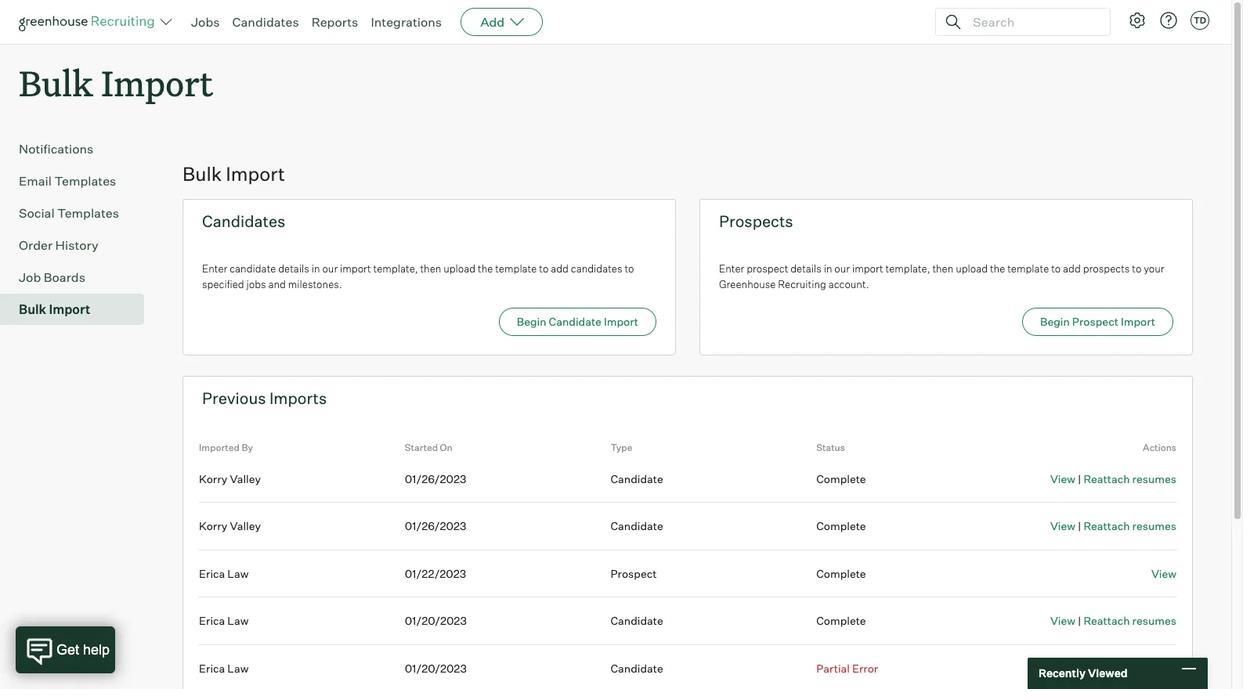 Task type: describe. For each thing, give the bounding box(es) containing it.
job
[[19, 270, 41, 285]]

2 to from the left
[[625, 263, 635, 275]]

3 resumes from the top
[[1133, 615, 1177, 628]]

recently
[[1039, 667, 1086, 681]]

notifications link
[[19, 140, 138, 158]]

templates for social templates
[[57, 206, 119, 221]]

greenhouse recruiting image
[[19, 13, 160, 31]]

email templates
[[19, 173, 116, 189]]

td button
[[1188, 8, 1213, 33]]

started on
[[405, 442, 453, 454]]

1 vertical spatial candidates
[[202, 212, 286, 231]]

4 resumes from the top
[[1133, 662, 1177, 675]]

01/20/2023 for partial error
[[405, 662, 467, 675]]

social templates link
[[19, 204, 138, 223]]

begin candidate import
[[517, 315, 639, 329]]

1 law from the top
[[228, 567, 249, 581]]

order history link
[[19, 236, 138, 255]]

viewed
[[1089, 667, 1128, 681]]

0 vertical spatial bulk
[[19, 60, 93, 106]]

error
[[853, 662, 879, 675]]

add for candidates
[[551, 263, 569, 275]]

then for prospects
[[933, 263, 954, 275]]

prospect
[[747, 263, 789, 275]]

korry for 4th reattach resumes "link" from the bottom
[[199, 472, 228, 486]]

the for prospects
[[991, 263, 1006, 275]]

reports
[[312, 14, 359, 30]]

job boards link
[[19, 268, 138, 287]]

bulk import link
[[19, 300, 138, 319]]

recruiting
[[779, 278, 827, 291]]

previous
[[202, 389, 266, 409]]

begin prospect import
[[1041, 315, 1156, 329]]

email templates link
[[19, 172, 138, 191]]

jobs link
[[191, 14, 220, 30]]

view | reattach resumes for 4th reattach resumes "link" from the bottom
[[1051, 472, 1177, 486]]

valley for second reattach resumes "link"
[[230, 520, 261, 533]]

greenhouse
[[720, 278, 776, 291]]

integrations
[[371, 14, 442, 30]]

prospect inside button
[[1073, 315, 1119, 329]]

begin candidate import button
[[499, 308, 657, 336]]

details for prospects
[[791, 263, 822, 275]]

upload for candidates
[[444, 263, 476, 275]]

integrations link
[[371, 14, 442, 30]]

milestones.
[[288, 278, 342, 291]]

complete for 4th reattach resumes "link" from the bottom
[[817, 472, 867, 486]]

actions
[[1144, 442, 1177, 454]]

erica law for 1st reattach resumes "link" from the bottom of the page
[[199, 662, 249, 675]]

0 vertical spatial candidates
[[232, 14, 299, 30]]

2 reattach from the top
[[1084, 520, 1131, 533]]

notifications
[[19, 141, 94, 157]]

4 reattach resumes link from the top
[[1084, 662, 1177, 675]]

partial error
[[817, 662, 879, 675]]

our for candidates
[[322, 263, 338, 275]]

account.
[[829, 278, 870, 291]]

korry valley for 4th reattach resumes "link" from the bottom
[[199, 472, 261, 486]]

1 vertical spatial prospect
[[611, 567, 657, 581]]

view | reattach resumes for second reattach resumes "link" from the bottom
[[1051, 615, 1177, 628]]

our for prospects
[[835, 263, 851, 275]]

01/26/2023 for 4th reattach resumes "link" from the bottom
[[405, 472, 467, 486]]

import for candidates
[[340, 263, 371, 275]]

prospects
[[1084, 263, 1131, 275]]

1 erica law from the top
[[199, 567, 249, 581]]

enter candidate details in our import template, then upload the template to add candidates to specified jobs and milestones.
[[202, 263, 635, 291]]

add
[[481, 14, 505, 30]]

| for second reattach resumes "link" from the bottom
[[1079, 615, 1082, 628]]

korry valley for second reattach resumes "link"
[[199, 520, 261, 533]]

started
[[405, 442, 438, 454]]

social templates
[[19, 206, 119, 221]]

imported by
[[199, 442, 253, 454]]

0 vertical spatial bulk import
[[19, 60, 213, 106]]

01/26/2023 for second reattach resumes "link"
[[405, 520, 467, 533]]

email
[[19, 173, 52, 189]]

3 law from the top
[[228, 662, 249, 675]]

previous imports
[[202, 389, 327, 409]]

social
[[19, 206, 55, 221]]

3 complete from the top
[[817, 567, 867, 581]]

complete for second reattach resumes "link"
[[817, 520, 867, 533]]

template for prospects
[[1008, 263, 1050, 275]]

bulk inside 'link'
[[19, 302, 46, 318]]

korry for second reattach resumes "link"
[[199, 520, 228, 533]]

your
[[1145, 263, 1165, 275]]

template, for candidates
[[374, 263, 418, 275]]

view for second reattach resumes "link" from the bottom
[[1051, 615, 1076, 628]]

import for prospects
[[853, 263, 884, 275]]

details for candidates
[[278, 263, 310, 275]]

view for 4th reattach resumes "link" from the bottom
[[1051, 472, 1076, 486]]



Task type: locate. For each thing, give the bounding box(es) containing it.
upload inside enter prospect details in our import template, then upload the template to add prospects to your greenhouse recruiting account.
[[956, 263, 989, 275]]

0 vertical spatial prospect
[[1073, 315, 1119, 329]]

bulk
[[19, 60, 93, 106], [183, 162, 222, 186], [19, 302, 46, 318]]

2 begin from the left
[[1041, 315, 1071, 329]]

1 horizontal spatial import
[[853, 263, 884, 275]]

templates for email templates
[[54, 173, 116, 189]]

add inside enter prospect details in our import template, then upload the template to add prospects to your greenhouse recruiting account.
[[1064, 263, 1082, 275]]

valley
[[230, 472, 261, 486], [230, 520, 261, 533]]

history
[[55, 238, 99, 253]]

in inside enter prospect details in our import template, then upload the template to add prospects to your greenhouse recruiting account.
[[824, 263, 833, 275]]

template,
[[374, 263, 418, 275], [886, 263, 931, 275]]

then inside enter candidate details in our import template, then upload the template to add candidates to specified jobs and milestones.
[[421, 263, 442, 275]]

1 horizontal spatial template
[[1008, 263, 1050, 275]]

0 vertical spatial erica
[[199, 567, 225, 581]]

2 | from the top
[[1079, 520, 1082, 533]]

and
[[268, 278, 286, 291]]

1 enter from the left
[[202, 263, 228, 275]]

imported
[[199, 442, 240, 454]]

korry valley
[[199, 472, 261, 486], [199, 520, 261, 533]]

complete
[[817, 472, 867, 486], [817, 520, 867, 533], [817, 567, 867, 581], [817, 615, 867, 628]]

1 to from the left
[[539, 263, 549, 275]]

1 then from the left
[[421, 263, 442, 275]]

1 our from the left
[[322, 263, 338, 275]]

add left candidates
[[551, 263, 569, 275]]

1 view | reattach resumes from the top
[[1051, 472, 1177, 486]]

| for 4th reattach resumes "link" from the bottom
[[1079, 472, 1082, 486]]

details inside enter candidate details in our import template, then upload the template to add candidates to specified jobs and milestones.
[[278, 263, 310, 275]]

1 horizontal spatial enter
[[720, 263, 745, 275]]

candidates right jobs link
[[232, 14, 299, 30]]

begin for candidates
[[517, 315, 547, 329]]

0 vertical spatial erica law
[[199, 567, 249, 581]]

2 upload from the left
[[956, 263, 989, 275]]

import inside enter prospect details in our import template, then upload the template to add prospects to your greenhouse recruiting account.
[[853, 263, 884, 275]]

0 vertical spatial korry valley
[[199, 472, 261, 486]]

0 horizontal spatial details
[[278, 263, 310, 275]]

2 template, from the left
[[886, 263, 931, 275]]

erica for 1st reattach resumes "link" from the bottom of the page
[[199, 662, 225, 675]]

view | reattach resumes
[[1051, 472, 1177, 486], [1051, 520, 1177, 533], [1051, 615, 1177, 628], [1051, 662, 1177, 675]]

3 | from the top
[[1079, 615, 1082, 628]]

then
[[421, 263, 442, 275], [933, 263, 954, 275]]

partial
[[817, 662, 850, 675]]

1 erica from the top
[[199, 567, 225, 581]]

candidate for 1st reattach resumes "link" from the bottom of the page
[[611, 662, 664, 675]]

complete for second reattach resumes "link" from the bottom
[[817, 615, 867, 628]]

upload for prospects
[[956, 263, 989, 275]]

01/26/2023 up 01/22/2023
[[405, 520, 467, 533]]

1 resumes from the top
[[1133, 472, 1177, 486]]

korry
[[199, 472, 228, 486], [199, 520, 228, 533]]

to left prospects
[[1052, 263, 1062, 275]]

upload inside enter candidate details in our import template, then upload the template to add candidates to specified jobs and milestones.
[[444, 263, 476, 275]]

erica
[[199, 567, 225, 581], [199, 615, 225, 628], [199, 662, 225, 675]]

01/20/2023 for complete
[[405, 615, 467, 628]]

in up milestones.
[[312, 263, 320, 275]]

2 vertical spatial erica
[[199, 662, 225, 675]]

0 horizontal spatial the
[[478, 263, 493, 275]]

0 horizontal spatial in
[[312, 263, 320, 275]]

3 view | reattach resumes from the top
[[1051, 615, 1177, 628]]

candidate
[[549, 315, 602, 329], [611, 472, 664, 486], [611, 520, 664, 533], [611, 615, 664, 628], [611, 662, 664, 675]]

1 01/20/2023 from the top
[[405, 615, 467, 628]]

view for second reattach resumes "link"
[[1051, 520, 1076, 533]]

details up and
[[278, 263, 310, 275]]

2 enter from the left
[[720, 263, 745, 275]]

1 horizontal spatial our
[[835, 263, 851, 275]]

3 erica from the top
[[199, 662, 225, 675]]

begin
[[517, 315, 547, 329], [1041, 315, 1071, 329]]

view | reattach resumes for second reattach resumes "link"
[[1051, 520, 1177, 533]]

2 import from the left
[[853, 263, 884, 275]]

bulk import inside 'link'
[[19, 302, 90, 318]]

01/26/2023
[[405, 472, 467, 486], [405, 520, 467, 533]]

templates inside social templates link
[[57, 206, 119, 221]]

| for second reattach resumes "link"
[[1079, 520, 1082, 533]]

2 resumes from the top
[[1133, 520, 1177, 533]]

details up recruiting
[[791, 263, 822, 275]]

templates down the "notifications" link
[[54, 173, 116, 189]]

template, inside enter candidate details in our import template, then upload the template to add candidates to specified jobs and milestones.
[[374, 263, 418, 275]]

enter prospect details in our import template, then upload the template to add prospects to your greenhouse recruiting account.
[[720, 263, 1165, 291]]

import
[[340, 263, 371, 275], [853, 263, 884, 275]]

template, for prospects
[[886, 263, 931, 275]]

add left prospects
[[1064, 263, 1082, 275]]

2 details from the left
[[791, 263, 822, 275]]

1 template from the left
[[496, 263, 537, 275]]

in for candidates
[[312, 263, 320, 275]]

0 horizontal spatial then
[[421, 263, 442, 275]]

1 horizontal spatial in
[[824, 263, 833, 275]]

candidate
[[230, 263, 276, 275]]

0 horizontal spatial template
[[496, 263, 537, 275]]

4 complete from the top
[[817, 615, 867, 628]]

enter
[[202, 263, 228, 275], [720, 263, 745, 275]]

candidate for second reattach resumes "link"
[[611, 520, 664, 533]]

2 vertical spatial bulk import
[[19, 302, 90, 318]]

prospects
[[720, 212, 794, 231]]

3 reattach from the top
[[1084, 615, 1131, 628]]

our
[[322, 263, 338, 275], [835, 263, 851, 275]]

3 erica law from the top
[[199, 662, 249, 675]]

status
[[817, 442, 846, 454]]

in up account.
[[824, 263, 833, 275]]

enter inside enter prospect details in our import template, then upload the template to add prospects to your greenhouse recruiting account.
[[720, 263, 745, 275]]

1 vertical spatial 01/20/2023
[[405, 662, 467, 675]]

2 then from the left
[[933, 263, 954, 275]]

| for 1st reattach resumes "link" from the bottom of the page
[[1079, 662, 1082, 675]]

candidates up candidate
[[202, 212, 286, 231]]

2 vertical spatial bulk
[[19, 302, 46, 318]]

enter for prospects
[[720, 263, 745, 275]]

2 the from the left
[[991, 263, 1006, 275]]

import inside enter candidate details in our import template, then upload the template to add candidates to specified jobs and milestones.
[[340, 263, 371, 275]]

1 complete from the top
[[817, 472, 867, 486]]

templates
[[54, 173, 116, 189], [57, 206, 119, 221]]

1 horizontal spatial template,
[[886, 263, 931, 275]]

1 horizontal spatial details
[[791, 263, 822, 275]]

the for candidates
[[478, 263, 493, 275]]

1 in from the left
[[312, 263, 320, 275]]

specified
[[202, 278, 244, 291]]

1 add from the left
[[551, 263, 569, 275]]

bulk import
[[19, 60, 213, 106], [183, 162, 285, 186], [19, 302, 90, 318]]

template inside enter prospect details in our import template, then upload the template to add prospects to your greenhouse recruiting account.
[[1008, 263, 1050, 275]]

our up milestones.
[[322, 263, 338, 275]]

details inside enter prospect details in our import template, then upload the template to add prospects to your greenhouse recruiting account.
[[791, 263, 822, 275]]

1 vertical spatial erica law
[[199, 615, 249, 628]]

type
[[611, 442, 633, 454]]

begin prospect import button
[[1023, 308, 1174, 336]]

view
[[1051, 472, 1076, 486], [1051, 520, 1076, 533], [1152, 567, 1177, 581], [1051, 615, 1076, 628], [1051, 662, 1076, 675]]

0 horizontal spatial template,
[[374, 263, 418, 275]]

1 valley from the top
[[230, 472, 261, 486]]

templates inside email templates 'link'
[[54, 173, 116, 189]]

view | reattach resumes for 1st reattach resumes "link" from the bottom of the page
[[1051, 662, 1177, 675]]

erica law for second reattach resumes "link" from the bottom
[[199, 615, 249, 628]]

0 vertical spatial law
[[228, 567, 249, 581]]

template inside enter candidate details in our import template, then upload the template to add candidates to specified jobs and milestones.
[[496, 263, 537, 275]]

2 template from the left
[[1008, 263, 1050, 275]]

1 import from the left
[[340, 263, 371, 275]]

by
[[242, 442, 253, 454]]

4 | from the top
[[1079, 662, 1082, 675]]

jobs
[[247, 278, 266, 291]]

order
[[19, 238, 53, 253]]

1 details from the left
[[278, 263, 310, 275]]

4 reattach from the top
[[1084, 662, 1131, 675]]

erica for second reattach resumes "link" from the bottom
[[199, 615, 225, 628]]

import up milestones.
[[340, 263, 371, 275]]

template
[[496, 263, 537, 275], [1008, 263, 1050, 275]]

then for candidates
[[421, 263, 442, 275]]

2 vertical spatial erica law
[[199, 662, 249, 675]]

2 view | reattach resumes from the top
[[1051, 520, 1177, 533]]

0 horizontal spatial enter
[[202, 263, 228, 275]]

0 horizontal spatial upload
[[444, 263, 476, 275]]

template, inside enter prospect details in our import template, then upload the template to add prospects to your greenhouse recruiting account.
[[886, 263, 931, 275]]

1 01/26/2023 from the top
[[405, 472, 467, 486]]

candidate for 4th reattach resumes "link" from the bottom
[[611, 472, 664, 486]]

1 vertical spatial korry
[[199, 520, 228, 533]]

details
[[278, 263, 310, 275], [791, 263, 822, 275]]

prospect
[[1073, 315, 1119, 329], [611, 567, 657, 581]]

1 the from the left
[[478, 263, 493, 275]]

add for prospects
[[1064, 263, 1082, 275]]

on
[[440, 442, 453, 454]]

import up account.
[[853, 263, 884, 275]]

0 horizontal spatial add
[[551, 263, 569, 275]]

law
[[228, 567, 249, 581], [228, 615, 249, 628], [228, 662, 249, 675]]

|
[[1079, 472, 1082, 486], [1079, 520, 1082, 533], [1079, 615, 1082, 628], [1079, 662, 1082, 675]]

the inside enter prospect details in our import template, then upload the template to add prospects to your greenhouse recruiting account.
[[991, 263, 1006, 275]]

2 01/20/2023 from the top
[[405, 662, 467, 675]]

0 horizontal spatial import
[[340, 263, 371, 275]]

candidate for second reattach resumes "link" from the bottom
[[611, 615, 664, 628]]

2 add from the left
[[1064, 263, 1082, 275]]

2 erica from the top
[[199, 615, 225, 628]]

2 our from the left
[[835, 263, 851, 275]]

01/20/2023
[[405, 615, 467, 628], [405, 662, 467, 675]]

2 korry from the top
[[199, 520, 228, 533]]

our inside enter candidate details in our import template, then upload the template to add candidates to specified jobs and milestones.
[[322, 263, 338, 275]]

add button
[[461, 8, 543, 36]]

0 horizontal spatial begin
[[517, 315, 547, 329]]

1 vertical spatial law
[[228, 615, 249, 628]]

resumes
[[1133, 472, 1177, 486], [1133, 520, 1177, 533], [1133, 615, 1177, 628], [1133, 662, 1177, 675]]

0 vertical spatial 01/26/2023
[[405, 472, 467, 486]]

2 in from the left
[[824, 263, 833, 275]]

candidates link
[[232, 14, 299, 30]]

candidate inside button
[[549, 315, 602, 329]]

import inside 'bulk import' 'link'
[[49, 302, 90, 318]]

order history
[[19, 238, 99, 253]]

3 to from the left
[[1052, 263, 1062, 275]]

4 view | reattach resumes from the top
[[1051, 662, 1177, 675]]

candidates
[[571, 263, 623, 275]]

1 horizontal spatial the
[[991, 263, 1006, 275]]

1 vertical spatial 01/26/2023
[[405, 520, 467, 533]]

add inside enter candidate details in our import template, then upload the template to add candidates to specified jobs and milestones.
[[551, 263, 569, 275]]

in
[[312, 263, 320, 275], [824, 263, 833, 275]]

2 complete from the top
[[817, 520, 867, 533]]

to right candidates
[[625, 263, 635, 275]]

1 vertical spatial bulk
[[183, 162, 222, 186]]

1 korry valley from the top
[[199, 472, 261, 486]]

upload
[[444, 263, 476, 275], [956, 263, 989, 275]]

in for prospects
[[824, 263, 833, 275]]

1 horizontal spatial begin
[[1041, 315, 1071, 329]]

reattach
[[1084, 472, 1131, 486], [1084, 520, 1131, 533], [1084, 615, 1131, 628], [1084, 662, 1131, 675]]

2 korry valley from the top
[[199, 520, 261, 533]]

boards
[[44, 270, 85, 285]]

td button
[[1191, 11, 1210, 30]]

0 horizontal spatial our
[[322, 263, 338, 275]]

job boards
[[19, 270, 85, 285]]

jobs
[[191, 14, 220, 30]]

1 horizontal spatial prospect
[[1073, 315, 1119, 329]]

configure image
[[1129, 11, 1148, 30]]

01/22/2023
[[405, 567, 467, 581]]

0 horizontal spatial prospect
[[611, 567, 657, 581]]

3 reattach resumes link from the top
[[1084, 615, 1177, 628]]

1 upload from the left
[[444, 263, 476, 275]]

begin for prospects
[[1041, 315, 1071, 329]]

td
[[1194, 15, 1207, 26]]

the
[[478, 263, 493, 275], [991, 263, 1006, 275]]

1 horizontal spatial then
[[933, 263, 954, 275]]

our inside enter prospect details in our import template, then upload the template to add prospects to your greenhouse recruiting account.
[[835, 263, 851, 275]]

1 horizontal spatial add
[[1064, 263, 1082, 275]]

1 vertical spatial bulk import
[[183, 162, 285, 186]]

0 vertical spatial templates
[[54, 173, 116, 189]]

import inside begin prospect import button
[[1122, 315, 1156, 329]]

1 reattach resumes link from the top
[[1084, 472, 1177, 486]]

the inside enter candidate details in our import template, then upload the template to add candidates to specified jobs and milestones.
[[478, 263, 493, 275]]

import inside "begin candidate import" button
[[604, 315, 639, 329]]

0 vertical spatial 01/20/2023
[[405, 615, 467, 628]]

enter up greenhouse
[[720, 263, 745, 275]]

enter up specified
[[202, 263, 228, 275]]

1 vertical spatial erica
[[199, 615, 225, 628]]

to
[[539, 263, 549, 275], [625, 263, 635, 275], [1052, 263, 1062, 275], [1133, 263, 1142, 275]]

view for 1st reattach resumes "link" from the bottom of the page
[[1051, 662, 1076, 675]]

enter for candidates
[[202, 263, 228, 275]]

erica law
[[199, 567, 249, 581], [199, 615, 249, 628], [199, 662, 249, 675]]

2 01/26/2023 from the top
[[405, 520, 467, 533]]

templates up order history link on the top of the page
[[57, 206, 119, 221]]

2 law from the top
[[228, 615, 249, 628]]

2 valley from the top
[[230, 520, 261, 533]]

in inside enter candidate details in our import template, then upload the template to add candidates to specified jobs and milestones.
[[312, 263, 320, 275]]

1 template, from the left
[[374, 263, 418, 275]]

1 begin from the left
[[517, 315, 547, 329]]

to left candidates
[[539, 263, 549, 275]]

add
[[551, 263, 569, 275], [1064, 263, 1082, 275]]

1 reattach from the top
[[1084, 472, 1131, 486]]

1 horizontal spatial upload
[[956, 263, 989, 275]]

1 vertical spatial korry valley
[[199, 520, 261, 533]]

candidates
[[232, 14, 299, 30], [202, 212, 286, 231]]

our up account.
[[835, 263, 851, 275]]

2 vertical spatial law
[[228, 662, 249, 675]]

2 erica law from the top
[[199, 615, 249, 628]]

then inside enter prospect details in our import template, then upload the template to add prospects to your greenhouse recruiting account.
[[933, 263, 954, 275]]

template for candidates
[[496, 263, 537, 275]]

01/26/2023 down started on
[[405, 472, 467, 486]]

0 vertical spatial valley
[[230, 472, 261, 486]]

1 vertical spatial templates
[[57, 206, 119, 221]]

0 vertical spatial korry
[[199, 472, 228, 486]]

valley for 4th reattach resumes "link" from the bottom
[[230, 472, 261, 486]]

enter inside enter candidate details in our import template, then upload the template to add candidates to specified jobs and milestones.
[[202, 263, 228, 275]]

Search text field
[[970, 11, 1097, 33]]

reports link
[[312, 14, 359, 30]]

1 vertical spatial valley
[[230, 520, 261, 533]]

4 to from the left
[[1133, 263, 1142, 275]]

2 reattach resumes link from the top
[[1084, 520, 1177, 533]]

imports
[[270, 389, 327, 409]]

to left your
[[1133, 263, 1142, 275]]

recently viewed
[[1039, 667, 1128, 681]]

1 korry from the top
[[199, 472, 228, 486]]

1 | from the top
[[1079, 472, 1082, 486]]

import
[[101, 60, 213, 106], [226, 162, 285, 186], [49, 302, 90, 318], [604, 315, 639, 329], [1122, 315, 1156, 329]]



Task type: vqa. For each thing, say whether or not it's contained in the screenshot.
Today, 1:06 PM
no



